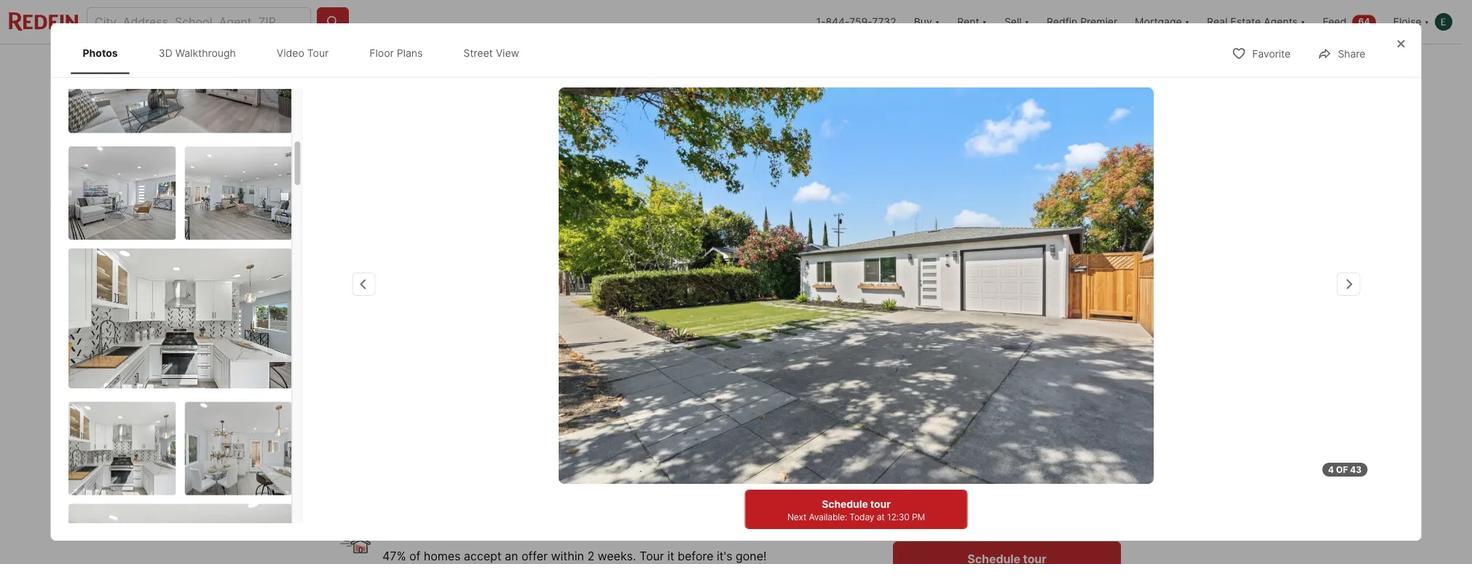 Task type: vqa. For each thing, say whether or not it's contained in the screenshot.
Maximum price slider
no



Task type: locate. For each thing, give the bounding box(es) containing it.
san jose is a hot market 47% of homes accept an offer within 2 weeks. tour it before it's gone!
[[383, 528, 767, 563]]

dialog
[[51, 0, 1422, 564]]

1 horizontal spatial oct
[[998, 457, 1017, 468]]

1 vertical spatial of
[[409, 549, 421, 563]]

an
[[505, 549, 518, 563]]

street view inside street view tab
[[464, 47, 520, 59]]

1 vertical spatial tour
[[871, 498, 891, 510]]

4
[[1329, 464, 1335, 475]]

tour inside 'schedule tour next available: today at 12:30 pm'
[[871, 498, 891, 510]]

jose
[[407, 528, 434, 543]]

option
[[1000, 492, 1122, 530]]

1-844-759-7732
[[817, 16, 897, 28]]

street inside tab
[[464, 47, 493, 59]]

video tour
[[277, 47, 329, 59]]

tab
[[517, 47, 626, 82], [626, 47, 742, 82], [742, 47, 813, 82]]

of
[[1337, 464, 1349, 475], [409, 549, 421, 563]]

tour right video
[[307, 47, 329, 59]]

street view
[[464, 47, 520, 59], [701, 334, 758, 347]]

1 vertical spatial tour
[[924, 505, 943, 516]]

photos
[[83, 47, 118, 59]]

1 horizontal spatial tour
[[920, 385, 954, 405]]

1 vertical spatial floor plans
[[596, 334, 650, 347]]

wednesday
[[1052, 418, 1107, 428]]

1 vertical spatial street view
[[701, 334, 758, 347]]

feed
[[1323, 16, 1347, 28]]

tour
[[307, 47, 329, 59], [924, 505, 943, 516], [640, 549, 664, 563]]

tour inside tab
[[307, 47, 329, 59]]

1 horizontal spatial tour
[[640, 549, 664, 563]]

street
[[464, 47, 493, 59], [701, 334, 731, 347]]

tab list containing search
[[340, 44, 825, 82]]

tour in person list box
[[893, 492, 1122, 530]]

1 horizontal spatial floor plans
[[596, 334, 650, 347]]

64
[[1359, 16, 1371, 27]]

0 horizontal spatial view
[[496, 47, 520, 59]]

wednesday 1 nov
[[1052, 418, 1107, 468]]

1 horizontal spatial floor
[[596, 334, 621, 347]]

1
[[1074, 430, 1085, 456], [602, 447, 610, 467]]

0 vertical spatial view
[[496, 47, 520, 59]]

0 horizontal spatial oct
[[926, 457, 945, 468]]

of right 47%
[[409, 549, 421, 563]]

0 vertical spatial floor
[[370, 47, 394, 59]]

plans inside floor plans button
[[623, 334, 650, 347]]

dialog containing photos
[[51, 0, 1422, 564]]

hot
[[459, 528, 478, 543]]

market
[[481, 528, 521, 543]]

tour
[[920, 385, 954, 405], [871, 498, 891, 510]]

2 vertical spatial tour
[[640, 549, 664, 563]]

0 horizontal spatial of
[[409, 549, 421, 563]]

tour up monday
[[920, 385, 954, 405]]

1 bath
[[602, 447, 627, 483]]

1 inside wednesday 1 nov
[[1074, 430, 1085, 456]]

street view inside street view button
[[701, 334, 758, 347]]

oct down 31
[[998, 457, 1017, 468]]

within
[[551, 549, 584, 563]]

overview
[[453, 58, 501, 71]]

tour left it at the bottom left of page
[[640, 549, 664, 563]]

1 horizontal spatial street
[[701, 334, 731, 347]]

today
[[850, 512, 875, 522]]

0 horizontal spatial tour
[[307, 47, 329, 59]]

floor inside button
[[596, 334, 621, 347]]

floor plans button
[[563, 326, 662, 356]]

oct inside the "monday 30 oct"
[[926, 457, 945, 468]]

0 vertical spatial tour
[[920, 385, 954, 405]]

street view tab
[[452, 35, 531, 71]]

view inside button
[[734, 334, 758, 347]]

tuesday 31 oct
[[987, 418, 1027, 468]]

3d
[[159, 47, 172, 59]]

0 horizontal spatial floor
[[370, 47, 394, 59]]

1 horizontal spatial plans
[[623, 334, 650, 347]]

42 photos
[[1047, 334, 1097, 347]]

1 horizontal spatial of
[[1337, 464, 1349, 475]]

tab list containing photos
[[68, 32, 546, 74]]

person
[[955, 505, 985, 516]]

0 horizontal spatial tour
[[871, 498, 891, 510]]

1 horizontal spatial 1
[[1074, 430, 1085, 456]]

floor plans
[[370, 47, 423, 59], [596, 334, 650, 347]]

oct down the 30 at the right bottom of page
[[926, 457, 945, 468]]

1 vertical spatial view
[[734, 334, 758, 347]]

1 up bath
[[602, 447, 610, 467]]

1 oct from the left
[[926, 457, 945, 468]]

tour up at
[[871, 498, 891, 510]]

3 tab from the left
[[742, 47, 813, 82]]

1 vertical spatial floor
[[596, 334, 621, 347]]

1 horizontal spatial view
[[734, 334, 758, 347]]

homes
[[424, 549, 461, 563]]

at
[[877, 512, 885, 522]]

31
[[995, 430, 1020, 456]]

tour inside option
[[924, 505, 943, 516]]

30
[[921, 430, 950, 456]]

tour for schedule
[[871, 498, 891, 510]]

95124
[[533, 413, 567, 427]]

plans
[[397, 47, 423, 59], [623, 334, 650, 347]]

1 vertical spatial street
[[701, 334, 731, 347]]

offer
[[522, 549, 548, 563]]

2 horizontal spatial tour
[[924, 505, 943, 516]]

1-
[[817, 16, 826, 28]]

image image
[[68, 146, 176, 240], [184, 146, 292, 240], [68, 249, 292, 388], [68, 402, 176, 495], [184, 402, 292, 495]]

759-
[[850, 16, 873, 28]]

street inside button
[[701, 334, 731, 347]]

tour in person
[[924, 505, 985, 516]]

ft
[[683, 469, 694, 484]]

0 vertical spatial floor plans
[[370, 47, 423, 59]]

redfin premier button
[[1038, 0, 1127, 44]]

tab list
[[68, 32, 546, 74], [340, 44, 825, 82]]

bath
[[602, 469, 627, 483]]

0 vertical spatial tour
[[307, 47, 329, 59]]

1757 hillsdale ave, san jose, ca 95124 image
[[340, 85, 888, 367], [893, 85, 1122, 223], [893, 229, 1122, 367]]

3d walkthrough
[[159, 47, 236, 59]]

submit search image
[[326, 15, 340, 29]]

overview tab
[[437, 47, 517, 82]]

is
[[437, 528, 447, 543]]

0 horizontal spatial plans
[[397, 47, 423, 59]]

redfin premier
[[1047, 16, 1118, 28]]

0 horizontal spatial floor plans
[[370, 47, 423, 59]]

2 oct from the left
[[998, 457, 1017, 468]]

2 tab from the left
[[626, 47, 742, 82]]

floor
[[370, 47, 394, 59], [596, 334, 621, 347]]

0 vertical spatial street
[[464, 47, 493, 59]]

1 tab from the left
[[517, 47, 626, 82]]

0 vertical spatial plans
[[397, 47, 423, 59]]

oct
[[926, 457, 945, 468], [998, 457, 1017, 468]]

42
[[1047, 334, 1061, 347]]

go
[[893, 385, 916, 405]]

it
[[668, 549, 675, 563]]

0 horizontal spatial street
[[464, 47, 493, 59]]

1 horizontal spatial street view
[[701, 334, 758, 347]]

oct inside tuesday 31 oct
[[998, 457, 1017, 468]]

12:30
[[888, 512, 910, 522]]

of right '4'
[[1337, 464, 1349, 475]]

favorite button
[[1220, 38, 1304, 68]]

monday 30 oct
[[916, 418, 954, 468]]

4 of 43
[[1329, 464, 1362, 475]]

view
[[496, 47, 520, 59], [734, 334, 758, 347]]

tour left the in
[[924, 505, 943, 516]]

1 up nov
[[1074, 430, 1085, 456]]

0 vertical spatial street view
[[464, 47, 520, 59]]

1 vertical spatial plans
[[623, 334, 650, 347]]

0 horizontal spatial 1
[[602, 447, 610, 467]]

42 photos button
[[1015, 326, 1110, 356]]

None button
[[902, 409, 969, 477], [974, 409, 1041, 477], [1046, 409, 1113, 477], [902, 409, 969, 477], [974, 409, 1041, 477], [1046, 409, 1113, 477]]

share
[[1339, 48, 1366, 60]]

0 horizontal spatial street view
[[464, 47, 520, 59]]



Task type: describe. For each thing, give the bounding box(es) containing it.
photos
[[1063, 334, 1097, 347]]

available:
[[809, 512, 848, 522]]

tour in person option
[[893, 492, 1000, 530]]

floor plans inside button
[[596, 334, 650, 347]]

photos tab
[[71, 35, 130, 71]]

redfin
[[1047, 16, 1078, 28]]

0 vertical spatial of
[[1337, 464, 1349, 475]]

schedule tour next available: today at 12:30 pm
[[788, 498, 926, 522]]

next
[[788, 512, 807, 522]]

tour inside 'san jose is a hot market 47% of homes accept an offer within 2 weeks. tour it before it's gone!'
[[640, 549, 664, 563]]

844-
[[826, 16, 850, 28]]

next image
[[1104, 431, 1127, 455]]

1 inside 1 bath
[[602, 447, 610, 467]]

City, Address, School, Agent, ZIP search field
[[87, 7, 311, 36]]

walkthrough
[[175, 47, 236, 59]]

accept
[[464, 549, 502, 563]]

floor inside tab
[[370, 47, 394, 59]]

video tour tab
[[265, 35, 341, 71]]

share button
[[1306, 38, 1378, 68]]

47%
[[383, 549, 406, 563]]

oct for 30
[[926, 457, 945, 468]]

before
[[678, 549, 714, 563]]

7732
[[873, 16, 897, 28]]

bath link
[[602, 469, 627, 483]]

video
[[277, 47, 304, 59]]

43
[[1351, 464, 1362, 475]]

floor plans inside tab
[[370, 47, 423, 59]]

map entry image
[[774, 385, 871, 482]]

1,060 sq ft
[[665, 447, 711, 484]]

floor plans tab
[[358, 35, 435, 71]]

2
[[588, 549, 595, 563]]

san
[[383, 528, 404, 543]]

premier
[[1081, 16, 1118, 28]]

pm
[[912, 512, 926, 522]]

go tour this home
[[893, 385, 1039, 405]]

this
[[958, 385, 989, 405]]

1-844-759-7732 link
[[817, 16, 897, 28]]

search link
[[357, 56, 421, 74]]

schedule
[[822, 498, 868, 510]]

home
[[993, 385, 1039, 405]]

view inside tab
[[496, 47, 520, 59]]

search
[[386, 58, 421, 71]]

weeks.
[[598, 549, 636, 563]]

sq
[[665, 469, 679, 484]]

plans inside floor plans tab
[[397, 47, 423, 59]]

tour for go
[[920, 385, 954, 405]]

tab list inside dialog
[[68, 32, 546, 74]]

in
[[945, 505, 953, 516]]

3d walkthrough tab
[[147, 35, 248, 71]]

user photo image
[[1436, 13, 1453, 31]]

1,060
[[665, 447, 711, 467]]

tuesday
[[987, 418, 1027, 428]]

it's
[[717, 549, 733, 563]]

street view button
[[668, 326, 771, 356]]

gone!
[[736, 549, 767, 563]]

nov
[[1070, 457, 1089, 468]]

of inside 'san jose is a hot market 47% of homes accept an offer within 2 weeks. tour it before it's gone!'
[[409, 549, 421, 563]]

a
[[449, 528, 456, 543]]

1757 hillsdale ave image
[[559, 87, 1154, 484]]

oct for 31
[[998, 457, 1017, 468]]

monday
[[916, 418, 954, 428]]

beds
[[539, 469, 567, 483]]

favorite
[[1253, 48, 1291, 60]]



